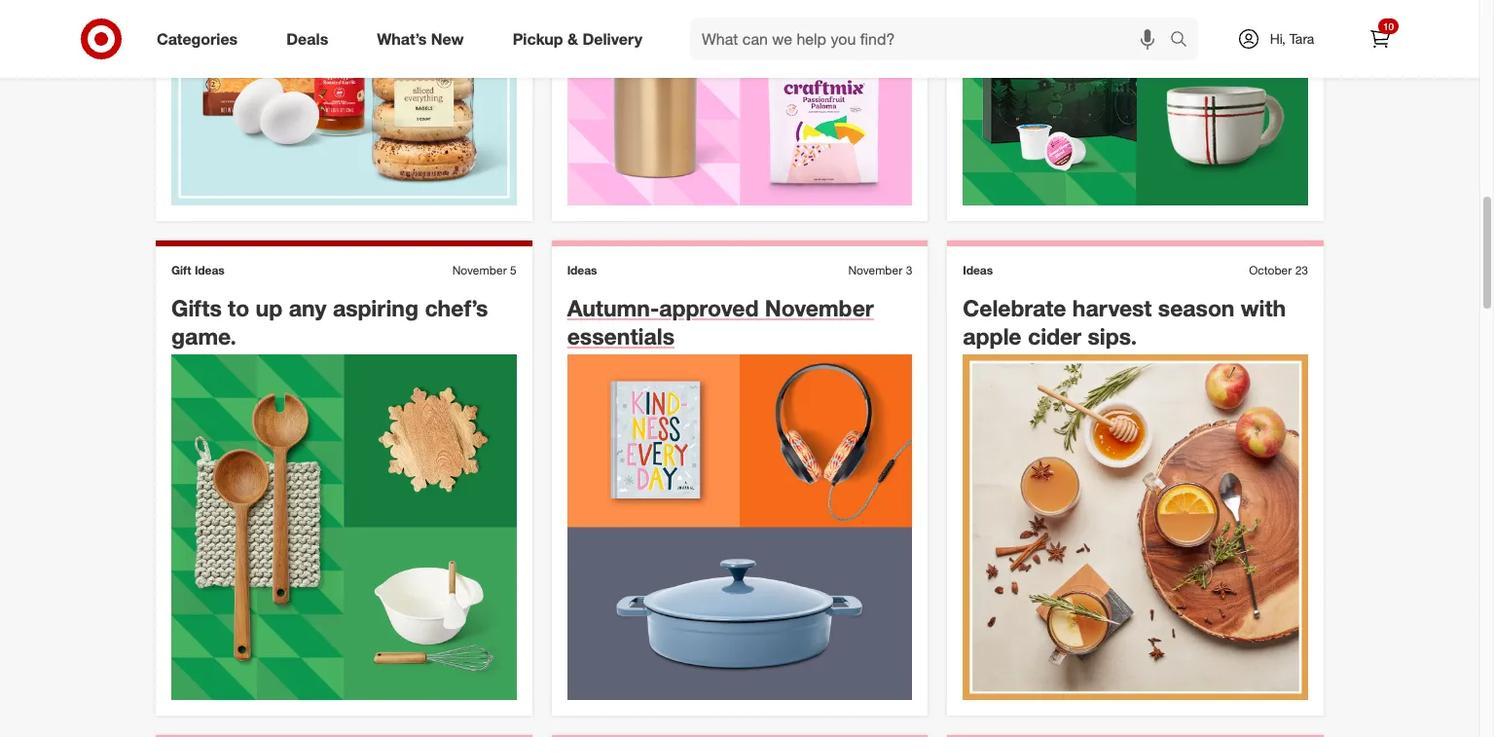 Task type: vqa. For each thing, say whether or not it's contained in the screenshot.
the results to the bottom
no



Task type: locate. For each thing, give the bounding box(es) containing it.
pickup
[[513, 29, 563, 48]]

sips.
[[1088, 322, 1137, 350]]

delivery
[[583, 29, 643, 48]]

pickup & delivery
[[513, 29, 643, 48]]

ideas for autumn-approved november essentials
[[567, 263, 597, 278]]

november for gifts to up any aspiring chef's game.
[[452, 263, 507, 278]]

aspiring
[[333, 294, 419, 322]]

ideas right gift
[[195, 263, 225, 278]]

november left 5
[[452, 263, 507, 278]]

ideas up celebrate
[[963, 263, 993, 278]]

what's new link
[[361, 18, 488, 60]]

what's
[[377, 29, 427, 48]]

2 ideas from the left
[[567, 263, 597, 278]]

10 link
[[1359, 18, 1402, 60]]

ideas up the autumn-
[[567, 263, 597, 278]]

november left the 3
[[848, 263, 903, 278]]

0 horizontal spatial ideas
[[195, 263, 225, 278]]

november down november 3
[[765, 294, 874, 322]]

game.
[[171, 322, 237, 350]]

ideas for celebrate harvest season with apple cider sips.
[[963, 263, 993, 278]]

what's new
[[377, 29, 464, 48]]

up
[[256, 294, 283, 322]]

categories
[[157, 29, 238, 48]]

1 horizontal spatial ideas
[[567, 263, 597, 278]]

november 5
[[452, 263, 517, 278]]

&
[[568, 29, 578, 48]]

categories link
[[140, 18, 262, 60]]

23
[[1296, 263, 1309, 278]]

november
[[452, 263, 507, 278], [848, 263, 903, 278], [765, 294, 874, 322]]

ideas
[[195, 263, 225, 278], [567, 263, 597, 278], [963, 263, 993, 278]]

chef's
[[425, 294, 488, 322]]

hi,
[[1270, 30, 1286, 47]]

october
[[1249, 263, 1292, 278]]

1 ideas from the left
[[195, 263, 225, 278]]

any
[[289, 294, 327, 322]]

3
[[906, 263, 913, 278]]

celebrate
[[963, 294, 1067, 322]]

celebrate harvest season with apple cider sips. image
[[963, 354, 1309, 700]]

5 warm breakfast ideas to kickstart your day. image
[[171, 0, 517, 206]]

3 ideas from the left
[[963, 263, 993, 278]]

2 horizontal spatial ideas
[[963, 263, 993, 278]]

apple
[[963, 322, 1022, 350]]

deals link
[[270, 18, 353, 60]]

tara
[[1290, 30, 1315, 47]]

autumn-
[[567, 294, 659, 322]]



Task type: describe. For each thing, give the bounding box(es) containing it.
celebrate harvest season with apple cider sips.
[[963, 294, 1286, 350]]

autumn-approved november essentials
[[567, 294, 874, 350]]

essentials
[[567, 322, 675, 350]]

approved
[[659, 294, 759, 322]]

with
[[1241, 294, 1286, 322]]

5
[[510, 263, 517, 278]]

autumn-approved november essentials image
[[567, 354, 913, 700]]

pickup & delivery link
[[496, 18, 667, 60]]

gifts to up any aspiring chef's game. image
[[171, 354, 517, 700]]

november 3
[[848, 263, 913, 278]]

top-shelf gifts for great cocktails, mocktails & other tipples. image
[[567, 0, 913, 206]]

november for autumn-approved november essentials
[[848, 263, 903, 278]]

wake up and smell the coffee-centric gifts. image
[[963, 0, 1309, 206]]

harvest
[[1073, 294, 1152, 322]]

cider
[[1028, 322, 1082, 350]]

gifts
[[171, 294, 222, 322]]

gift
[[171, 263, 191, 278]]

new
[[431, 29, 464, 48]]

search
[[1162, 31, 1208, 50]]

gift ideas
[[171, 263, 225, 278]]

to
[[228, 294, 249, 322]]

What can we help you find? suggestions appear below search field
[[690, 18, 1175, 60]]

deals
[[286, 29, 328, 48]]

hi, tara
[[1270, 30, 1315, 47]]

season
[[1159, 294, 1235, 322]]

october 23
[[1249, 263, 1309, 278]]

search button
[[1162, 18, 1208, 64]]

10
[[1384, 20, 1394, 32]]

november inside autumn-approved november essentials
[[765, 294, 874, 322]]

gifts to up any aspiring chef's game.
[[171, 294, 488, 350]]



